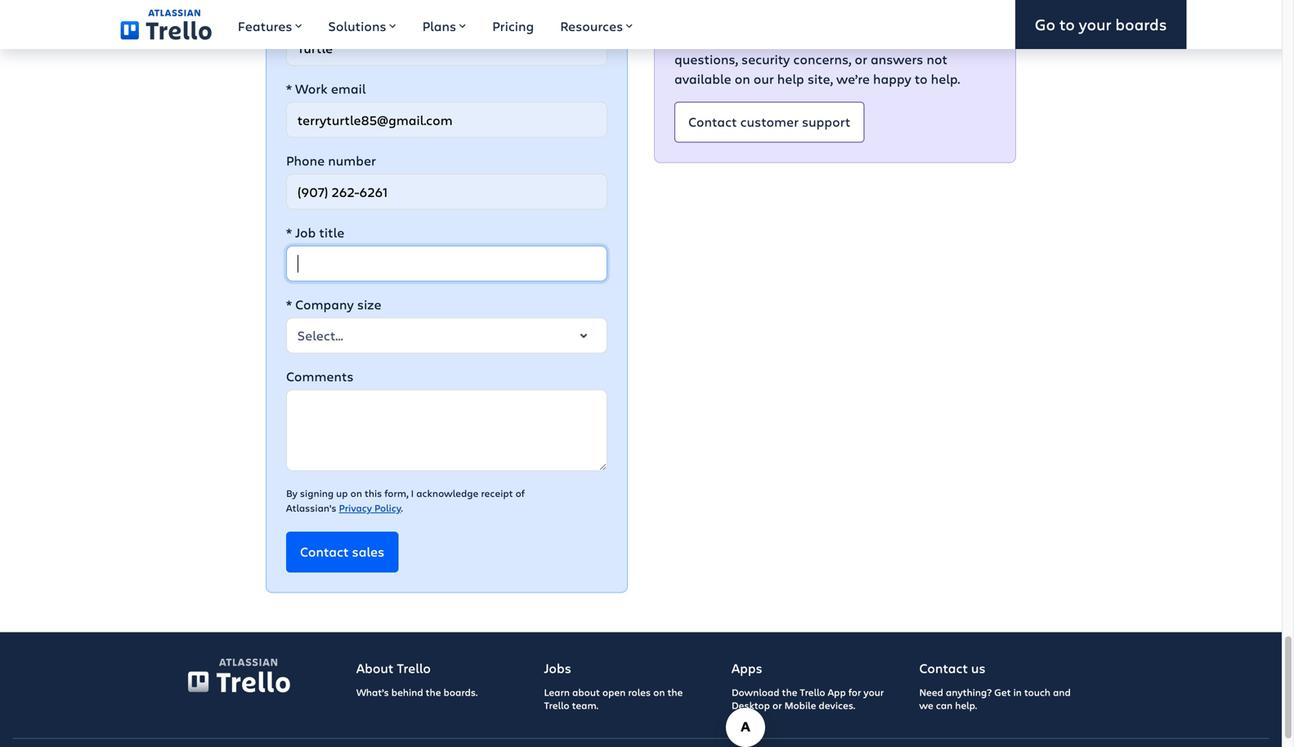 Task type: vqa. For each thing, say whether or not it's contained in the screenshot.
Pricing at the top of the page
yes



Task type: locate. For each thing, give the bounding box(es) containing it.
available
[[674, 70, 731, 88]]

to down not
[[915, 70, 928, 88]]

1 horizontal spatial or
[[855, 50, 867, 68]]

contact left sales
[[300, 543, 349, 560]]

size
[[357, 296, 381, 313]]

i
[[411, 487, 414, 500]]

trello left team.
[[544, 699, 570, 712]]

number
[[328, 152, 376, 169]]

not
[[927, 50, 948, 68]]

1 vertical spatial help.
[[955, 699, 977, 712]]

3 * from the top
[[286, 224, 292, 241]]

1 vertical spatial on
[[350, 487, 362, 500]]

or left mobile
[[773, 699, 782, 712]]

None text field
[[286, 30, 607, 66]]

answers
[[871, 50, 923, 68]]

on right the up
[[350, 487, 362, 500]]

contact for contact us
[[919, 659, 968, 677]]

2 horizontal spatial on
[[735, 70, 750, 88]]

* for * company size
[[286, 296, 292, 313]]

* left company
[[286, 296, 292, 313]]

app
[[828, 686, 846, 699]]

title
[[319, 224, 344, 241]]

open
[[602, 686, 626, 699]]

about
[[572, 686, 600, 699]]

devices.
[[819, 699, 855, 712]]

on left our
[[735, 70, 750, 88]]

0 horizontal spatial the
[[426, 686, 441, 699]]

3 the from the left
[[782, 686, 797, 699]]

* for * last name
[[286, 8, 292, 25]]

* left job
[[286, 224, 292, 241]]

behind
[[391, 686, 423, 699]]

support
[[802, 113, 851, 130]]

email
[[331, 80, 366, 97]]

a
[[725, 31, 733, 48]]

your right for
[[864, 686, 884, 699]]

on right roles
[[653, 686, 665, 699]]

pricing
[[492, 17, 534, 35]]

1 horizontal spatial your
[[1079, 14, 1112, 35]]

this
[[365, 487, 382, 500]]

download the trello app for your desktop or mobile devices.
[[732, 686, 884, 712]]

learn
[[544, 686, 570, 699]]

contact up need
[[919, 659, 968, 677]]

site,
[[808, 70, 833, 88]]

help. down not
[[931, 70, 960, 88]]

1 horizontal spatial contact
[[688, 113, 737, 130]]

2 vertical spatial on
[[653, 686, 665, 699]]

Comments text field
[[286, 390, 607, 471]]

contact
[[688, 113, 737, 130], [300, 543, 349, 560], [919, 659, 968, 677]]

resources button
[[547, 0, 646, 49]]

2 horizontal spatial contact
[[919, 659, 968, 677]]

0 vertical spatial to
[[1060, 14, 1075, 35]]

help.
[[931, 70, 960, 88], [955, 699, 977, 712]]

* last name
[[286, 8, 360, 25]]

0 horizontal spatial contact
[[300, 543, 349, 560]]

features
[[238, 17, 292, 35]]

help. right can
[[955, 699, 977, 712]]

0 vertical spatial on
[[735, 70, 750, 88]]

1 * from the top
[[286, 8, 292, 25]]

0 horizontal spatial or
[[773, 699, 782, 712]]

0 horizontal spatial to
[[915, 70, 928, 88]]

or inside download the trello app for your desktop or mobile devices.
[[773, 699, 782, 712]]

2 the from the left
[[668, 686, 683, 699]]

0 horizontal spatial on
[[350, 487, 362, 500]]

2 vertical spatial contact
[[919, 659, 968, 677]]

and
[[1053, 686, 1071, 699]]

2 vertical spatial or
[[773, 699, 782, 712]]

resources
[[560, 17, 623, 35]]

privacy policy link
[[339, 501, 401, 515]]

work
[[295, 80, 328, 97]]

1 horizontal spatial the
[[668, 686, 683, 699]]

None email field
[[286, 102, 607, 138]]

4 * from the top
[[286, 296, 292, 313]]

1 vertical spatial or
[[855, 50, 867, 68]]

we
[[919, 699, 934, 712]]

contact inside button
[[300, 543, 349, 560]]

0 horizontal spatial your
[[864, 686, 884, 699]]

mobile
[[785, 699, 816, 712]]

* left last
[[286, 8, 292, 25]]

or up we're
[[855, 50, 867, 68]]

1 horizontal spatial to
[[1060, 14, 1075, 35]]

trello
[[397, 659, 431, 677], [800, 686, 825, 699], [544, 699, 570, 712]]

on
[[735, 70, 750, 88], [350, 487, 362, 500], [653, 686, 665, 699]]

2 * from the top
[[286, 80, 292, 97]]

trello left app
[[800, 686, 825, 699]]

0 vertical spatial contact
[[688, 113, 737, 130]]

atlassian trello image
[[121, 9, 212, 40], [188, 659, 290, 693], [219, 659, 277, 666]]

1 vertical spatial contact
[[300, 543, 349, 560]]

by signing up on this form, i acknowledge receipt of atlassian's
[[286, 487, 525, 515]]

0 horizontal spatial trello
[[397, 659, 431, 677]]

the
[[426, 686, 441, 699], [668, 686, 683, 699], [782, 686, 797, 699]]

1 vertical spatial to
[[915, 70, 928, 88]]

or up not
[[930, 31, 943, 48]]

already a customer? for specific account or billing questions, security concerns, or answers not available on our help site, we're happy to help.
[[674, 31, 984, 88]]

on inside learn about open roles on the trello team.
[[653, 686, 665, 699]]

need anything? get in touch and we can help.
[[919, 686, 1071, 712]]

the right the download
[[782, 686, 797, 699]]

trello up what's behind the boards.
[[397, 659, 431, 677]]

contact customer support
[[688, 113, 851, 130]]

privacy policy .
[[339, 501, 403, 515]]

features button
[[225, 0, 315, 49]]

go to your boards
[[1035, 14, 1167, 35]]

to
[[1060, 14, 1075, 35], [915, 70, 928, 88]]

what's
[[356, 686, 389, 699]]

boards
[[1116, 14, 1167, 35]]

1 vertical spatial your
[[864, 686, 884, 699]]

to right go
[[1060, 14, 1075, 35]]

in
[[1013, 686, 1022, 699]]

company
[[295, 296, 354, 313]]

our
[[754, 70, 774, 88]]

happy
[[873, 70, 911, 88]]

2 horizontal spatial trello
[[800, 686, 825, 699]]

touch
[[1024, 686, 1051, 699]]

the right roles
[[668, 686, 683, 699]]

questions,
[[674, 50, 738, 68]]

your left boards
[[1079, 14, 1112, 35]]

billing
[[946, 31, 984, 48]]

0 vertical spatial help.
[[931, 70, 960, 88]]

1 horizontal spatial on
[[653, 686, 665, 699]]

* left work on the top left of the page
[[286, 80, 292, 97]]

.
[[401, 501, 403, 515]]

pricing link
[[479, 0, 547, 49]]

contact for contact sales
[[300, 543, 349, 560]]

2 horizontal spatial the
[[782, 686, 797, 699]]

contact for contact customer support
[[688, 113, 737, 130]]

Phone number telephone field
[[286, 174, 607, 210]]

solutions
[[328, 17, 386, 35]]

contact down available
[[688, 113, 737, 130]]

the right behind
[[426, 686, 441, 699]]

0 vertical spatial or
[[930, 31, 943, 48]]

help
[[777, 70, 804, 88]]

roles
[[628, 686, 651, 699]]

by
[[286, 487, 298, 500]]

None text field
[[286, 246, 607, 282]]

phone number
[[286, 152, 376, 169]]

acknowledge
[[416, 487, 479, 500]]

can
[[936, 699, 953, 712]]

1 horizontal spatial trello
[[544, 699, 570, 712]]

* for * work email
[[286, 80, 292, 97]]

help. inside need anything? get in touch and we can help.
[[955, 699, 977, 712]]

1 the from the left
[[426, 686, 441, 699]]



Task type: describe. For each thing, give the bounding box(es) containing it.
about trello
[[356, 659, 431, 677]]

* company size
[[286, 296, 381, 313]]

us
[[971, 659, 986, 677]]

contact us
[[919, 659, 986, 677]]

the inside learn about open roles on the trello team.
[[668, 686, 683, 699]]

name
[[325, 8, 360, 25]]

we're
[[836, 70, 870, 88]]

customer?
[[736, 31, 801, 48]]

comments
[[286, 368, 354, 385]]

2 horizontal spatial or
[[930, 31, 943, 48]]

of
[[516, 487, 525, 500]]

about
[[356, 659, 394, 677]]

on inside by signing up on this form, i acknowledge receipt of atlassian's
[[350, 487, 362, 500]]

download
[[732, 686, 780, 699]]

phone
[[286, 152, 325, 169]]

apps
[[732, 659, 763, 677]]

desktop
[[732, 699, 770, 712]]

concerns,
[[793, 50, 851, 68]]

contact sales
[[300, 543, 384, 560]]

the inside download the trello app for your desktop or mobile devices.
[[782, 686, 797, 699]]

team.
[[572, 699, 598, 712]]

specific
[[827, 31, 874, 48]]

contact customer support link
[[674, 102, 864, 143]]

plans
[[422, 17, 456, 35]]

jobs
[[544, 659, 571, 677]]

boards.
[[444, 686, 478, 699]]

on inside already a customer? for specific account or billing questions, security concerns, or answers not available on our help site, we're happy to help.
[[735, 70, 750, 88]]

security
[[741, 50, 790, 68]]

signing
[[300, 487, 334, 500]]

receipt
[[481, 487, 513, 500]]

last
[[295, 8, 322, 25]]

form,
[[385, 487, 408, 500]]

sales
[[352, 543, 384, 560]]

job
[[295, 224, 316, 241]]

* for * job title
[[286, 224, 292, 241]]

plans button
[[409, 0, 479, 49]]

customer
[[740, 113, 799, 130]]

get
[[994, 686, 1011, 699]]

account
[[877, 31, 927, 48]]

go to your boards link
[[1015, 0, 1187, 49]]

learn about open roles on the trello team.
[[544, 686, 683, 712]]

* job title
[[286, 224, 344, 241]]

atlassian's
[[286, 501, 336, 515]]

* work email
[[286, 80, 366, 97]]

for
[[804, 31, 824, 48]]

for
[[848, 686, 861, 699]]

need
[[919, 686, 943, 699]]

help. inside already a customer? for specific account or billing questions, security concerns, or answers not available on our help site, we're happy to help.
[[931, 70, 960, 88]]

up
[[336, 487, 348, 500]]

0 vertical spatial your
[[1079, 14, 1112, 35]]

policy
[[374, 501, 401, 515]]

what's behind the boards.
[[356, 686, 478, 699]]

anything?
[[946, 686, 992, 699]]

trello inside learn about open roles on the trello team.
[[544, 699, 570, 712]]

to inside already a customer? for specific account or billing questions, security concerns, or answers not available on our help site, we're happy to help.
[[915, 70, 928, 88]]

your inside download the trello app for your desktop or mobile devices.
[[864, 686, 884, 699]]

contact sales button
[[286, 532, 398, 573]]

solutions button
[[315, 0, 409, 49]]

go
[[1035, 14, 1056, 35]]

already
[[674, 31, 721, 48]]

privacy
[[339, 501, 372, 515]]

trello inside download the trello app for your desktop or mobile devices.
[[800, 686, 825, 699]]



